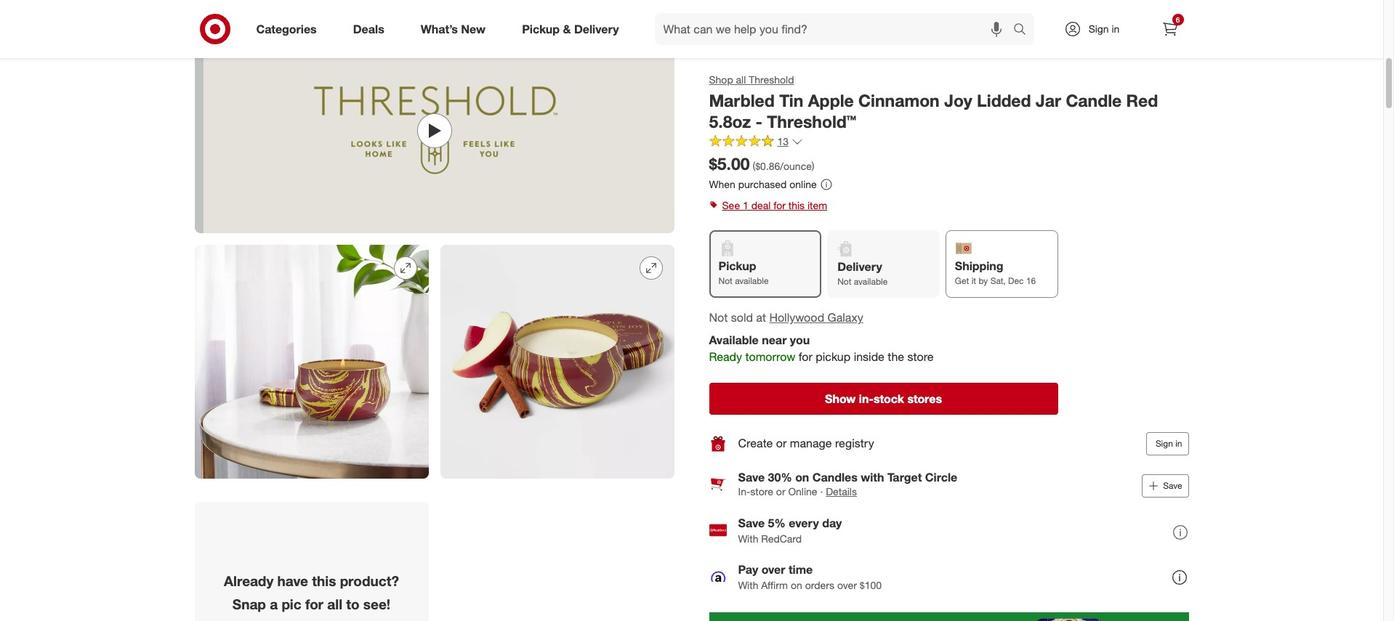 Task type: locate. For each thing, give the bounding box(es) containing it.
1 horizontal spatial store
[[908, 350, 934, 364]]

pickup for not
[[719, 259, 757, 274]]

hollywood
[[770, 311, 825, 325]]

&
[[563, 22, 571, 36]]

available inside delivery not available
[[854, 276, 888, 287]]

0 horizontal spatial sign in
[[1089, 23, 1120, 35]]

marbled
[[709, 90, 775, 111]]

orders
[[806, 579, 835, 592]]

or
[[777, 437, 787, 451], [777, 486, 786, 498]]

with down pay
[[739, 579, 759, 592]]

at
[[757, 311, 766, 325]]

all inside the shop all threshold marbled tin apple cinnamon joy lidded jar candle red 5.8oz - threshold™
[[736, 73, 746, 86]]

1 vertical spatial store
[[751, 486, 774, 498]]

1 horizontal spatial for
[[774, 199, 786, 212]]

13 link
[[709, 135, 804, 152]]

pickup inside pickup not available
[[719, 259, 757, 274]]

not up sold
[[719, 276, 733, 287]]

1 vertical spatial delivery
[[838, 260, 883, 274]]

sign in button
[[1147, 433, 1189, 456]]

1 vertical spatial for
[[799, 350, 813, 364]]

1 vertical spatial over
[[838, 579, 857, 592]]

pickup & delivery link
[[510, 13, 637, 45]]

sign in up save 'button'
[[1156, 438, 1183, 449]]

see!
[[364, 597, 391, 613]]

with
[[861, 470, 885, 485]]

all inside already have this product? snap a pic for all to see!
[[327, 597, 343, 613]]

1 vertical spatial sign
[[1156, 438, 1174, 449]]

save left 5%
[[739, 516, 765, 531]]

2 with from the top
[[739, 579, 759, 592]]

see
[[723, 199, 740, 212]]

in left 6 link
[[1112, 23, 1120, 35]]

2 horizontal spatial for
[[799, 350, 813, 364]]

1 vertical spatial in
[[1176, 438, 1183, 449]]

with up pay
[[739, 533, 759, 545]]

sold
[[731, 311, 753, 325]]

this right have
[[312, 573, 336, 590]]

show
[[825, 392, 856, 406]]

2 vertical spatial for
[[305, 597, 324, 613]]

or down 30%
[[777, 486, 786, 498]]

stock
[[874, 392, 905, 406]]

pickup not available
[[719, 259, 769, 287]]

sign up save 'button'
[[1156, 438, 1174, 449]]

product?
[[340, 573, 399, 590]]

0 vertical spatial sign in
[[1089, 23, 1120, 35]]

advertisement region
[[709, 613, 1189, 622]]

in up save 'button'
[[1176, 438, 1183, 449]]

snap
[[233, 597, 266, 613]]

save up in-
[[739, 470, 765, 485]]

already have this product? snap a pic for all to see!
[[224, 573, 399, 613]]

$100
[[860, 579, 882, 592]]

this
[[789, 199, 805, 212], [312, 573, 336, 590]]

0 vertical spatial with
[[739, 533, 759, 545]]

over up affirm
[[762, 563, 786, 577]]

tomorrow
[[746, 350, 796, 364]]

0 vertical spatial sign
[[1089, 23, 1109, 35]]

online
[[789, 486, 818, 498]]

0 horizontal spatial this
[[312, 573, 336, 590]]

all left to
[[327, 597, 343, 613]]

jar
[[1036, 90, 1062, 111]]

2 or from the top
[[777, 486, 786, 498]]

0 horizontal spatial store
[[751, 486, 774, 498]]

purchased
[[739, 178, 787, 191]]

on up online at the right of page
[[796, 470, 810, 485]]

1 horizontal spatial available
[[854, 276, 888, 287]]

pickup inside 'link'
[[522, 22, 560, 36]]

over left $100
[[838, 579, 857, 592]]

marbled tin apple cinnamon joy lidded jar candle red 5.8oz - threshold&#8482;, 3 of 5 image
[[195, 245, 429, 479]]

marbled tin apple cinnamon joy lidded jar candle red 5.8oz - threshold&#8482;, 2 of 5, play video image
[[195, 28, 675, 234]]

0 vertical spatial in
[[1112, 23, 1120, 35]]

0 horizontal spatial delivery
[[574, 22, 619, 36]]

1 vertical spatial all
[[327, 597, 343, 613]]

available up at
[[735, 276, 769, 287]]

see 1 deal for this item link
[[709, 196, 1189, 216]]

to
[[346, 597, 360, 613]]

1 vertical spatial or
[[777, 486, 786, 498]]

shipping get it by sat, dec 16
[[955, 259, 1036, 287]]

0 vertical spatial pickup
[[522, 22, 560, 36]]

for
[[774, 199, 786, 212], [799, 350, 813, 364], [305, 597, 324, 613]]

0 horizontal spatial over
[[762, 563, 786, 577]]

6
[[1176, 15, 1181, 24]]

or right create at the right of the page
[[777, 437, 787, 451]]

1 horizontal spatial in
[[1176, 438, 1183, 449]]

available near you ready tomorrow for pickup inside the store
[[709, 333, 934, 364]]

0 horizontal spatial all
[[327, 597, 343, 613]]

available
[[735, 276, 769, 287], [854, 276, 888, 287]]

store right the
[[908, 350, 934, 364]]

for down you
[[799, 350, 813, 364]]

for inside already have this product? snap a pic for all to see!
[[305, 597, 324, 613]]

pickup
[[522, 22, 560, 36], [719, 259, 757, 274]]

deal
[[752, 199, 771, 212]]

1 horizontal spatial sign in
[[1156, 438, 1183, 449]]

near
[[762, 333, 787, 348]]

1 vertical spatial this
[[312, 573, 336, 590]]

sign
[[1089, 23, 1109, 35], [1156, 438, 1174, 449]]

on
[[796, 470, 810, 485], [791, 579, 803, 592]]

not up "galaxy"
[[838, 276, 852, 287]]

sign in inside 'link'
[[1089, 23, 1120, 35]]

not
[[719, 276, 733, 287], [838, 276, 852, 287], [709, 311, 728, 325]]

every
[[789, 516, 819, 531]]

0 vertical spatial store
[[908, 350, 934, 364]]

what's
[[421, 22, 458, 36]]

1 horizontal spatial all
[[736, 73, 746, 86]]

on down the time
[[791, 579, 803, 592]]

red
[[1127, 90, 1159, 111]]

categories link
[[244, 13, 335, 45]]

available inside pickup not available
[[735, 276, 769, 287]]

in inside 'link'
[[1112, 23, 1120, 35]]

pic
[[282, 597, 302, 613]]

-
[[756, 111, 763, 131]]

target
[[888, 470, 922, 485]]

sign inside button
[[1156, 438, 1174, 449]]

in
[[1112, 23, 1120, 35], [1176, 438, 1183, 449]]

delivery inside delivery not available
[[838, 260, 883, 274]]

0 vertical spatial over
[[762, 563, 786, 577]]

on inside pay over time with affirm on orders over $100
[[791, 579, 803, 592]]

1 horizontal spatial this
[[789, 199, 805, 212]]

on inside save 30% on candles with target circle in-store or online ∙ details
[[796, 470, 810, 485]]

$5.00 ( $0.86 /ounce )
[[709, 154, 815, 174]]

store
[[908, 350, 934, 364], [751, 486, 774, 498]]

delivery up "galaxy"
[[838, 260, 883, 274]]

save down sign in button
[[1164, 481, 1183, 492]]

see 1 deal for this item
[[723, 199, 828, 212]]

0 horizontal spatial for
[[305, 597, 324, 613]]

5.8oz
[[709, 111, 751, 131]]

1 horizontal spatial over
[[838, 579, 857, 592]]

0 vertical spatial on
[[796, 470, 810, 485]]

13
[[778, 136, 789, 148]]

0 horizontal spatial available
[[735, 276, 769, 287]]

for right pic
[[305, 597, 324, 613]]

save inside save 30% on candles with target circle in-store or online ∙ details
[[739, 470, 765, 485]]

0 vertical spatial all
[[736, 73, 746, 86]]

1 vertical spatial on
[[791, 579, 803, 592]]

sign in left 6 link
[[1089, 23, 1120, 35]]

What can we help you find? suggestions appear below search field
[[655, 13, 1017, 45]]

sign left 6 link
[[1089, 23, 1109, 35]]

for right deal
[[774, 199, 786, 212]]

not inside delivery not available
[[838, 276, 852, 287]]

1 vertical spatial with
[[739, 579, 759, 592]]

save inside save 5% every day with redcard
[[739, 516, 765, 531]]

1 vertical spatial pickup
[[719, 259, 757, 274]]

1 horizontal spatial delivery
[[838, 260, 883, 274]]

joy
[[945, 90, 973, 111]]

show in-stock stores button
[[709, 383, 1058, 415]]

get
[[955, 276, 970, 287]]

pickup left '&'
[[522, 22, 560, 36]]

0 horizontal spatial in
[[1112, 23, 1120, 35]]

0 vertical spatial for
[[774, 199, 786, 212]]

all
[[736, 73, 746, 86], [327, 597, 343, 613]]

1 vertical spatial sign in
[[1156, 438, 1183, 449]]

in inside button
[[1176, 438, 1183, 449]]

new
[[461, 22, 486, 36]]

available up "galaxy"
[[854, 276, 888, 287]]

when
[[709, 178, 736, 191]]

$5.00
[[709, 154, 750, 174]]

)
[[812, 160, 815, 173]]

1 with from the top
[[739, 533, 759, 545]]

0 vertical spatial or
[[777, 437, 787, 451]]

30%
[[768, 470, 793, 485]]

marbled tin apple cinnamon joy lidded jar candle red 5.8oz - threshold&#8482;, 1 of 5 image
[[195, 0, 675, 16]]

1 horizontal spatial sign
[[1156, 438, 1174, 449]]

0 horizontal spatial sign
[[1089, 23, 1109, 35]]

the
[[888, 350, 905, 364]]

all right shop
[[736, 73, 746, 86]]

pickup up sold
[[719, 259, 757, 274]]

1 horizontal spatial pickup
[[719, 259, 757, 274]]

delivery inside 'link'
[[574, 22, 619, 36]]

delivery right '&'
[[574, 22, 619, 36]]

0 vertical spatial delivery
[[574, 22, 619, 36]]

(
[[753, 160, 756, 173]]

with
[[739, 533, 759, 545], [739, 579, 759, 592]]

redcard
[[762, 533, 802, 545]]

threshold
[[749, 73, 794, 86]]

over
[[762, 563, 786, 577], [838, 579, 857, 592]]

this left item on the right of the page
[[789, 199, 805, 212]]

0 horizontal spatial pickup
[[522, 22, 560, 36]]

not inside pickup not available
[[719, 276, 733, 287]]

show in-stock stores
[[825, 392, 942, 406]]

store down 30%
[[751, 486, 774, 498]]



Task type: describe. For each thing, give the bounding box(es) containing it.
hollywood galaxy button
[[770, 310, 864, 327]]

available for pickup
[[735, 276, 769, 287]]

cinnamon
[[859, 90, 940, 111]]

day
[[823, 516, 842, 531]]

pickup & delivery
[[522, 22, 619, 36]]

sat,
[[991, 276, 1006, 287]]

categories
[[256, 22, 317, 36]]

not for pickup
[[719, 276, 733, 287]]

inside
[[854, 350, 885, 364]]

1 or from the top
[[777, 437, 787, 451]]

save for save 30% on candles with target circle
[[739, 470, 765, 485]]

for inside available near you ready tomorrow for pickup inside the store
[[799, 350, 813, 364]]

sign inside 'link'
[[1089, 23, 1109, 35]]

$0.86
[[756, 160, 781, 173]]

candles
[[813, 470, 858, 485]]

dec
[[1009, 276, 1024, 287]]

affirm
[[762, 579, 788, 592]]

registry
[[836, 437, 875, 451]]

galaxy
[[828, 311, 864, 325]]

what's new link
[[409, 13, 504, 45]]

save 30% on candles with target circle in-store or online ∙ details
[[739, 470, 958, 498]]

already
[[224, 573, 274, 590]]

item
[[808, 199, 828, 212]]

or inside save 30% on candles with target circle in-store or online ∙ details
[[777, 486, 786, 498]]

1
[[743, 199, 749, 212]]

by
[[979, 276, 989, 287]]

create or manage registry
[[739, 437, 875, 451]]

5%
[[768, 516, 786, 531]]

tin
[[780, 90, 804, 111]]

time
[[789, 563, 813, 577]]

shop all threshold marbled tin apple cinnamon joy lidded jar candle red 5.8oz - threshold™
[[709, 73, 1159, 131]]

in-
[[739, 486, 751, 498]]

shipping
[[955, 259, 1004, 274]]

/ounce
[[781, 160, 812, 173]]

stores
[[908, 392, 942, 406]]

this inside already have this product? snap a pic for all to see!
[[312, 573, 336, 590]]

threshold™
[[767, 111, 857, 131]]

ready
[[709, 350, 743, 364]]

details
[[826, 486, 857, 498]]

marbled tin apple cinnamon joy lidded jar candle red 5.8oz - threshold&#8482;, 4 of 5 image
[[440, 245, 675, 479]]

not sold at hollywood galaxy
[[709, 311, 864, 325]]

what's new
[[421, 22, 486, 36]]

sign in inside button
[[1156, 438, 1183, 449]]

apple
[[809, 90, 854, 111]]

not for delivery
[[838, 276, 852, 287]]

store inside save 30% on candles with target circle in-store or online ∙ details
[[751, 486, 774, 498]]

not left sold
[[709, 311, 728, 325]]

search button
[[1007, 13, 1042, 48]]

with inside save 5% every day with redcard
[[739, 533, 759, 545]]

save inside save 'button'
[[1164, 481, 1183, 492]]

pickup for &
[[522, 22, 560, 36]]

0 vertical spatial this
[[789, 199, 805, 212]]

have
[[277, 573, 308, 590]]

candle
[[1066, 90, 1122, 111]]

search
[[1007, 23, 1042, 38]]

save for save 5% every day
[[739, 516, 765, 531]]

online
[[790, 178, 817, 191]]

6 link
[[1154, 13, 1186, 45]]

shop
[[709, 73, 734, 86]]

sign in link
[[1052, 13, 1143, 45]]

delivery not available
[[838, 260, 888, 287]]

details button
[[826, 485, 857, 500]]

a
[[270, 597, 278, 613]]

with inside pay over time with affirm on orders over $100
[[739, 579, 759, 592]]

available
[[709, 333, 759, 348]]

when purchased online
[[709, 178, 817, 191]]

circle
[[926, 470, 958, 485]]

pay
[[739, 563, 759, 577]]

∙
[[821, 486, 823, 498]]

manage
[[790, 437, 832, 451]]

available for delivery
[[854, 276, 888, 287]]

it
[[972, 276, 977, 287]]

in-
[[859, 392, 874, 406]]

pay over time with affirm on orders over $100
[[739, 563, 882, 592]]

you
[[790, 333, 810, 348]]

save 5% every day with redcard
[[739, 516, 842, 545]]

store inside available near you ready tomorrow for pickup inside the store
[[908, 350, 934, 364]]

deals
[[353, 22, 385, 36]]



Task type: vqa. For each thing, say whether or not it's contained in the screenshot.
in-
yes



